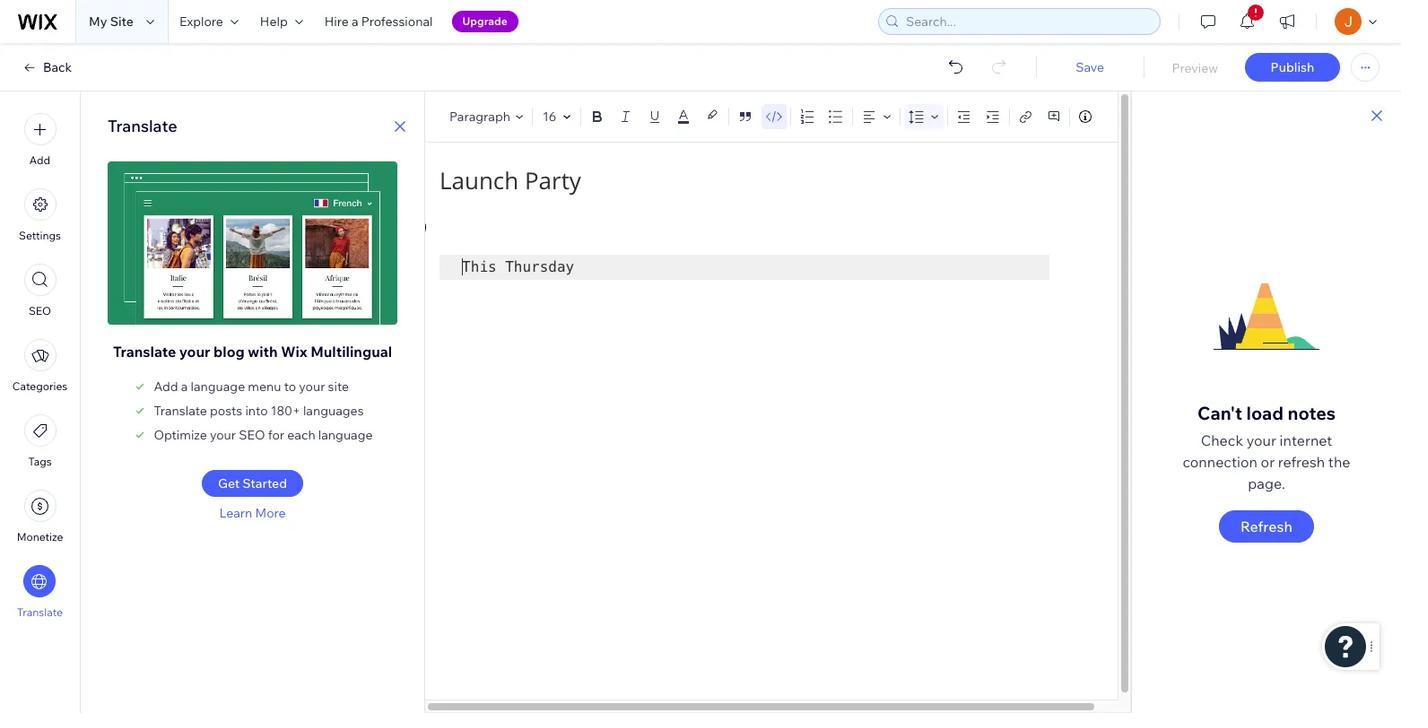 Task type: vqa. For each thing, say whether or not it's contained in the screenshot.
the Communications at left
no



Task type: locate. For each thing, give the bounding box(es) containing it.
a up optimize
[[181, 379, 188, 395]]

site
[[328, 379, 349, 395]]

add up optimize
[[154, 379, 178, 395]]

help
[[260, 13, 288, 30]]

1 horizontal spatial language
[[318, 427, 373, 443]]

back button
[[22, 59, 72, 75]]

thursday
[[505, 258, 574, 275]]

your
[[179, 343, 210, 361], [299, 379, 325, 395], [210, 427, 236, 443], [1246, 431, 1276, 449]]

0 horizontal spatial add
[[29, 153, 50, 167]]

Add a Catchy Title text field
[[440, 165, 1091, 196]]

0 horizontal spatial language
[[191, 379, 245, 395]]

language
[[191, 379, 245, 395], [318, 427, 373, 443]]

translate your blog with wix multilingual
[[113, 343, 392, 361]]

settings
[[19, 229, 61, 242]]

None field
[[541, 108, 558, 126]]

translate
[[108, 116, 177, 136], [113, 343, 176, 361], [154, 403, 207, 419], [17, 605, 63, 619]]

add inside add a language menu to your site translate posts into 180+ languages optimize your seo for each language
[[154, 379, 178, 395]]

your inside the can't load notes check your internet connection or refresh the page.
[[1246, 431, 1276, 449]]

seo up categories 'button'
[[29, 304, 51, 318]]

wix
[[281, 343, 307, 361]]

explore
[[179, 13, 223, 30]]

1 vertical spatial seo
[[239, 427, 265, 443]]

check
[[1201, 431, 1243, 449]]

a inside add a language menu to your site translate posts into 180+ languages optimize your seo for each language
[[181, 379, 188, 395]]

your up or
[[1246, 431, 1276, 449]]

categories button
[[12, 339, 67, 393]]

a
[[352, 13, 358, 30], [181, 379, 188, 395]]

language down languages
[[318, 427, 373, 443]]

settings button
[[19, 188, 61, 242]]

or
[[1261, 453, 1275, 470]]

translate inside add a language menu to your site translate posts into 180+ languages optimize your seo for each language
[[154, 403, 207, 419]]

language up posts
[[191, 379, 245, 395]]

refresh
[[1278, 453, 1325, 470]]

menu
[[0, 102, 80, 630]]

add for add
[[29, 153, 50, 167]]

categories
[[12, 379, 67, 393]]

0 vertical spatial a
[[352, 13, 358, 30]]

learn more button
[[219, 505, 286, 521]]

this
[[462, 258, 497, 275]]

back
[[43, 59, 72, 75]]

monetize button
[[17, 490, 63, 544]]

translate inside "menu"
[[17, 605, 63, 619]]

seo left for
[[239, 427, 265, 443]]

upgrade
[[462, 14, 507, 28]]

hire
[[324, 13, 349, 30]]

1 horizontal spatial seo
[[239, 427, 265, 443]]

learn more
[[219, 505, 286, 521]]

seo inside add a language menu to your site translate posts into 180+ languages optimize your seo for each language
[[239, 427, 265, 443]]

add
[[29, 153, 50, 167], [154, 379, 178, 395]]

a inside hire a professional link
[[352, 13, 358, 30]]

my site
[[89, 13, 134, 30]]

internet
[[1280, 431, 1332, 449]]

hire a professional
[[324, 13, 433, 30]]

add button
[[24, 113, 56, 167]]

0 horizontal spatial seo
[[29, 304, 51, 318]]

professional
[[361, 13, 433, 30]]

0 horizontal spatial a
[[181, 379, 188, 395]]

seo button
[[24, 264, 56, 318]]

tags button
[[24, 414, 56, 468]]

the
[[1328, 453, 1350, 470]]

to
[[284, 379, 296, 395]]

help button
[[249, 0, 314, 43]]

add inside button
[[29, 153, 50, 167]]

180+
[[271, 403, 300, 419]]

get started
[[218, 475, 287, 492]]

seo
[[29, 304, 51, 318], [239, 427, 265, 443]]

get started button
[[202, 470, 303, 497]]

blog
[[214, 343, 245, 361]]

1 horizontal spatial add
[[154, 379, 178, 395]]

1 horizontal spatial a
[[352, 13, 358, 30]]

connection
[[1183, 453, 1258, 470]]

paragraph button
[[446, 104, 528, 129]]

menu containing add
[[0, 102, 80, 630]]

add up settings "button" at top left
[[29, 153, 50, 167]]

0 vertical spatial add
[[29, 153, 50, 167]]

0 vertical spatial seo
[[29, 304, 51, 318]]

for
[[268, 427, 284, 443]]

1 vertical spatial add
[[154, 379, 178, 395]]

save button
[[1054, 59, 1126, 75]]

upgrade button
[[452, 11, 518, 32]]

started
[[242, 475, 287, 492]]

can't load notes check your internet connection or refresh the page.
[[1183, 401, 1350, 492]]

a right 'hire'
[[352, 13, 358, 30]]

a for professional
[[352, 13, 358, 30]]

can't
[[1197, 401, 1242, 424]]

into
[[245, 403, 268, 419]]

seo inside button
[[29, 304, 51, 318]]

1 vertical spatial a
[[181, 379, 188, 395]]

page.
[[1248, 474, 1285, 492]]



Task type: describe. For each thing, give the bounding box(es) containing it.
add for add a language menu to your site translate posts into 180+ languages optimize your seo for each language
[[154, 379, 178, 395]]

refresh
[[1241, 517, 1293, 535]]

monetize
[[17, 530, 63, 544]]

publish
[[1271, 59, 1314, 75]]

save
[[1076, 59, 1104, 75]]

this thursday
[[462, 258, 583, 275]]

with
[[248, 343, 278, 361]]

paragraph
[[449, 108, 510, 124]]

site
[[110, 13, 134, 30]]

optimize
[[154, 427, 207, 443]]

hire a professional link
[[314, 0, 444, 43]]

This Thursday text field
[[440, 216, 1103, 641]]

posts
[[210, 403, 242, 419]]

your right to
[[299, 379, 325, 395]]

0 vertical spatial language
[[191, 379, 245, 395]]

tags
[[28, 455, 52, 468]]

1 vertical spatial language
[[318, 427, 373, 443]]

your down posts
[[210, 427, 236, 443]]

refresh button
[[1219, 510, 1314, 542]]

Search... field
[[901, 9, 1154, 34]]

load
[[1246, 401, 1284, 424]]

add a language menu to your site translate posts into 180+ languages optimize your seo for each language
[[154, 379, 373, 443]]

your left blog
[[179, 343, 210, 361]]

languages
[[303, 403, 364, 419]]

my
[[89, 13, 107, 30]]

multilingual
[[310, 343, 392, 361]]

get
[[218, 475, 240, 492]]

translate button
[[17, 565, 63, 619]]

plugin toolbar image
[[404, 216, 426, 239]]

publish button
[[1245, 53, 1340, 82]]

each
[[287, 427, 315, 443]]

notes
[[1288, 401, 1336, 424]]

learn
[[219, 505, 252, 521]]

more
[[255, 505, 286, 521]]

menu
[[248, 379, 281, 395]]

a for language
[[181, 379, 188, 395]]



